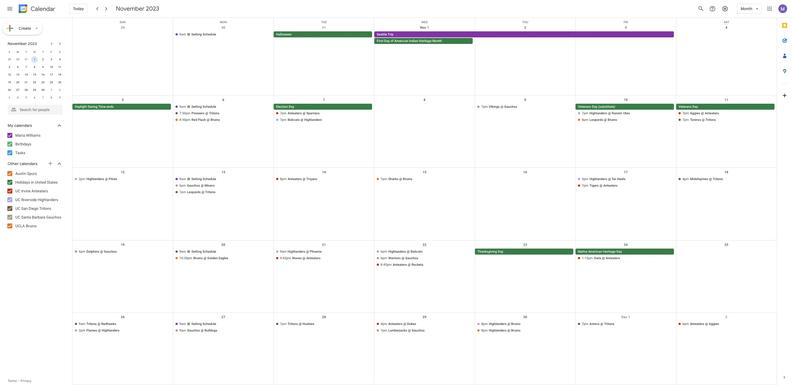 Task type: describe. For each thing, give the bounding box(es) containing it.
gauchos for 7pm vikings @ gauchos
[[504, 105, 517, 109]]

7pm vikings @ gauchos
[[481, 105, 517, 109]]

29 element
[[31, 87, 38, 93]]

1 t from the left
[[25, 50, 27, 53]]

huskies
[[302, 323, 314, 326]]

1 vertical spatial 20
[[221, 243, 225, 247]]

heels
[[617, 178, 625, 181]]

1 horizontal spatial aggies
[[709, 323, 719, 326]]

cell containing veterans day (substitute)
[[575, 104, 676, 124]]

gauchos for 6pm warriors @ gauchos
[[405, 257, 418, 260]]

11 for november 2023
[[58, 66, 61, 69]]

6 inside december 6 element
[[34, 96, 35, 99]]

8:30pm
[[179, 118, 190, 122]]

diego
[[29, 207, 38, 211]]

9am highlanders @ phoenix
[[280, 250, 322, 254]]

schedule for 27
[[203, 323, 216, 326]]

redhawks
[[101, 323, 116, 326]]

day for election day
[[289, 105, 294, 109]]

flash
[[198, 118, 206, 122]]

pilots
[[109, 178, 117, 181]]

7pm for 7pm bobcats @ highlanders
[[280, 118, 286, 122]]

1 vertical spatial 18
[[724, 171, 728, 175]]

7 for sun
[[323, 98, 325, 102]]

10 for sun
[[624, 98, 628, 102]]

october 29 element
[[6, 56, 13, 63]]

dec
[[621, 316, 627, 320]]

16 element
[[40, 72, 46, 78]]

phoenix
[[310, 250, 322, 254]]

14 inside grid
[[322, 171, 326, 175]]

2pm highlanders @ pilots
[[79, 178, 117, 181]]

day for veterans day (substitute)
[[592, 105, 597, 109]]

red
[[192, 118, 197, 122]]

my calendars
[[8, 123, 32, 128]]

18 element
[[56, 72, 63, 78]]

8:45pm
[[381, 263, 392, 267]]

other calendars button
[[1, 160, 68, 168]]

tritons for 7:30pm pioneers @ tritons
[[209, 112, 219, 115]]

toreros
[[690, 118, 701, 122]]

6pm for 6pm anteaters @ aggies
[[682, 323, 689, 326]]

17 inside november 2023 grid
[[50, 73, 53, 76]]

1 horizontal spatial 31
[[322, 26, 326, 30]]

21 inside grid
[[322, 243, 326, 247]]

27 for 1
[[16, 89, 19, 92]]

tar
[[612, 178, 616, 181]]

25 element
[[56, 79, 63, 86]]

10:30pm
[[179, 257, 192, 260]]

bulldogs
[[204, 329, 217, 333]]

miners
[[205, 184, 215, 188]]

21 element
[[23, 79, 29, 86]]

san
[[21, 207, 28, 211]]

aztecs
[[589, 323, 600, 326]]

1 horizontal spatial bobcats
[[411, 250, 423, 254]]

13 inside grid
[[221, 171, 225, 175]]

30 element
[[40, 87, 46, 93]]

f
[[51, 50, 52, 53]]

m
[[17, 50, 19, 53]]

midshipmen
[[690, 178, 708, 181]]

9 for sun
[[524, 98, 526, 102]]

bruins inside other calendars list
[[26, 224, 37, 229]]

0 horizontal spatial november
[[8, 41, 27, 46]]

veterans for 7pm aggies @ anteaters
[[679, 105, 692, 109]]

15 inside november 2023 grid
[[33, 73, 36, 76]]

1 vertical spatial november 2023
[[8, 41, 37, 46]]

american inside native american heritage day button
[[588, 250, 602, 254]]

owls
[[594, 257, 601, 260]]

month button
[[737, 2, 762, 15]]

20 element
[[15, 79, 21, 86]]

30 inside "30" element
[[41, 89, 45, 92]]

uc for uc san diego tritons
[[15, 207, 20, 211]]

2pm for 2pm highlanders @ pilots
[[79, 178, 85, 181]]

3 inside december 3 element
[[9, 96, 10, 99]]

gauchos up 7pm leopards @ tritons
[[187, 184, 200, 188]]

1 horizontal spatial november 2023
[[116, 5, 159, 13]]

ucla
[[15, 224, 25, 229]]

uc santa barbara gauchos
[[15, 215, 61, 220]]

halloween
[[276, 33, 292, 36]]

williams
[[26, 133, 41, 138]]

1 horizontal spatial 2023
[[146, 5, 159, 13]]

1 horizontal spatial 9
[[59, 96, 61, 99]]

december 9 element
[[56, 95, 63, 101]]

austin
[[15, 172, 26, 176]]

25 inside grid
[[724, 243, 728, 247]]

ucla bruins
[[15, 224, 37, 229]]

1 vertical spatial 16
[[523, 171, 527, 175]]

22 element
[[31, 79, 38, 86]]

7pm for 7pm highlanders @ runnin' utes
[[582, 112, 588, 115]]

8:30pm red flash @ bruins
[[179, 118, 220, 122]]

4pm for 4pm midshipmen @ tritons
[[682, 178, 689, 181]]

24 element
[[48, 79, 55, 86]]

2pm for 2pm flames @ highlanders
[[79, 329, 85, 333]]

2 8pm highlanders @ bruins from the top
[[481, 329, 521, 333]]

my calendars button
[[1, 121, 68, 130]]

uc san diego tritons
[[15, 207, 51, 211]]

uc riverside highlanders
[[15, 198, 58, 202]]

7pm for 7pm anteaters @ spartans
[[280, 112, 286, 115]]

–
[[18, 380, 20, 384]]

saving
[[88, 105, 98, 109]]

Search for people text field
[[11, 105, 59, 115]]

schedule for 13
[[203, 178, 216, 181]]

7pm tritons @ huskies
[[280, 323, 314, 326]]

6pm for 6pm warriors @ gauchos
[[381, 257, 387, 260]]

7 inside december 7 'element'
[[42, 96, 44, 99]]

row containing sun
[[72, 18, 777, 24]]

7pm for 7pm aztecs @ tritons
[[582, 323, 588, 326]]

election day
[[276, 105, 294, 109]]

calendar element
[[17, 3, 55, 15]]

uc for uc riverside highlanders
[[15, 198, 20, 202]]

flames
[[86, 329, 97, 333]]

tasks
[[15, 151, 25, 155]]

8pm leopards @ bruins
[[582, 118, 617, 122]]

5pm
[[582, 178, 588, 181]]

0 horizontal spatial 2023
[[28, 41, 37, 46]]

nov
[[420, 26, 426, 30]]

w
[[33, 50, 36, 53]]

uc for uc irvine anteaters
[[15, 189, 20, 194]]

1 inside cell
[[34, 58, 35, 61]]

in
[[31, 180, 34, 185]]

7pm for 7pm tigers @ anteaters
[[582, 184, 588, 188]]

1 right nov
[[427, 26, 429, 30]]

1 horizontal spatial 3
[[51, 58, 52, 61]]

0 vertical spatial november
[[116, 5, 144, 13]]

1:15pm
[[582, 257, 593, 260]]

privacy link
[[21, 380, 31, 384]]

7pm highlanders @ runnin' utes
[[582, 112, 630, 115]]

calendars for my calendars
[[14, 123, 32, 128]]

holidays in united states
[[15, 180, 58, 185]]

4 inside row
[[17, 96, 19, 99]]

22 inside grid
[[423, 243, 427, 247]]

my calendars list
[[1, 131, 68, 157]]

1 right dec
[[628, 316, 630, 320]]

6pm for 6pm dolphins @ gauchos
[[79, 250, 85, 254]]

holidays
[[15, 180, 30, 185]]

wed
[[421, 21, 428, 24]]

uc for uc santa barbara gauchos
[[15, 215, 20, 220]]

lumberjacks
[[388, 329, 407, 333]]

november 2023 grid
[[5, 48, 64, 102]]

27 element
[[15, 87, 21, 93]]

daylight
[[75, 105, 87, 109]]

row group containing 29
[[5, 56, 64, 102]]

7:30pm
[[179, 112, 190, 115]]

1 setting schedule from the top
[[191, 33, 216, 36]]

6pm anteaters @ aggies
[[682, 323, 719, 326]]

cell containing 5pm
[[575, 176, 676, 196]]

thanksgiving day
[[477, 250, 503, 254]]

6pm warriors @ gauchos
[[381, 257, 418, 260]]

1 horizontal spatial 4
[[59, 58, 61, 61]]

7pm for 7pm aggies @ anteaters
[[682, 112, 689, 115]]

12 element
[[6, 72, 13, 78]]

22 inside november 2023 grid
[[33, 81, 36, 84]]

29 up 7pm lumberjacks @ gauchos
[[423, 316, 427, 320]]

29 down sun
[[121, 26, 125, 30]]

daylight saving time ends
[[75, 105, 114, 109]]

cell containing 4pm
[[374, 321, 475, 335]]

tritons for 7pm aztecs @ tritons
[[604, 323, 614, 326]]

maria williams
[[15, 133, 41, 138]]

9am gauchos @ bulldogs
[[179, 329, 217, 333]]

8 for november 2023
[[34, 66, 35, 69]]

halloween button
[[274, 31, 372, 37]]

runnin'
[[612, 112, 622, 115]]

uc irvine anteaters
[[15, 189, 48, 194]]

7pm anteaters @ spartans
[[280, 112, 320, 115]]

calendar
[[31, 5, 55, 13]]

utes
[[623, 112, 630, 115]]

6pm for 6pm highlanders @ bobcats
[[381, 250, 387, 254]]

0 vertical spatial 20
[[16, 81, 19, 84]]

7pm for 7pm lumberjacks @ gauchos
[[381, 329, 387, 333]]

terms – privacy
[[8, 380, 31, 384]]

pioneers
[[192, 112, 204, 115]]

trojans
[[306, 178, 317, 181]]

setting schedule for 13
[[191, 178, 216, 181]]

terms link
[[8, 380, 17, 384]]

19 element
[[6, 79, 13, 86]]

santa
[[21, 215, 31, 220]]

december 7 element
[[40, 95, 46, 101]]

mon
[[220, 21, 227, 24]]

5pm highlanders @ tar heels
[[582, 178, 625, 181]]

28 for 1
[[25, 89, 28, 92]]

4 inside grid
[[725, 26, 727, 30]]

setting schedule for 27
[[191, 323, 216, 326]]



Task type: locate. For each thing, give the bounding box(es) containing it.
4 setting schedule from the top
[[191, 250, 216, 254]]

setting for 20
[[191, 250, 202, 254]]

day up 1:15pm owls @ anteaters
[[616, 250, 622, 254]]

november 2023 up m
[[8, 41, 37, 46]]

2 horizontal spatial 3
[[625, 26, 627, 30]]

tritons up flames
[[86, 323, 97, 326]]

1 vertical spatial 2023
[[28, 41, 37, 46]]

None search field
[[0, 103, 68, 115]]

october 31 element
[[23, 56, 29, 63]]

of
[[390, 39, 393, 43]]

add other calendars image
[[48, 161, 53, 166]]

1 down 24 element
[[51, 89, 52, 92]]

1 horizontal spatial 16
[[523, 171, 527, 175]]

veterans day button
[[676, 104, 774, 110]]

day left of
[[384, 39, 390, 43]]

8
[[34, 66, 35, 69], [51, 96, 52, 99], [424, 98, 426, 102]]

4pm anteaters @ dukes
[[381, 323, 416, 326]]

tritons for uc san diego tritons
[[39, 207, 51, 211]]

veterans day (substitute) button
[[575, 104, 674, 110]]

indian
[[409, 39, 418, 43]]

0 vertical spatial month
[[741, 6, 752, 11]]

main drawer image
[[7, 5, 13, 12]]

0 horizontal spatial 7
[[25, 66, 27, 69]]

6 for sun
[[222, 98, 224, 102]]

1 horizontal spatial veterans
[[679, 105, 692, 109]]

17 down the 10 element
[[50, 73, 53, 76]]

7 down "30" element at left top
[[42, 96, 44, 99]]

31 inside october 31 element
[[25, 58, 28, 61]]

grid
[[72, 18, 777, 386]]

setting schedule for 6
[[191, 105, 216, 109]]

8 for sun
[[424, 98, 426, 102]]

19 inside november 2023 grid
[[8, 81, 11, 84]]

1 8pm highlanders @ bruins from the top
[[481, 323, 521, 326]]

2 horizontal spatial 4
[[725, 26, 727, 30]]

1 horizontal spatial 20
[[221, 243, 225, 247]]

eagles
[[219, 257, 228, 260]]

american right of
[[394, 39, 408, 43]]

10 for november 2023
[[50, 66, 53, 69]]

2 horizontal spatial 5
[[122, 98, 124, 102]]

month inside seattle trip first day of american indian heritage month
[[432, 39, 442, 43]]

cell containing native american heritage day
[[575, 249, 676, 269]]

5 setting schedule from the top
[[191, 323, 216, 326]]

13
[[16, 73, 19, 76], [221, 171, 225, 175]]

bruins
[[210, 118, 220, 122], [608, 118, 617, 122], [403, 178, 412, 181], [26, 224, 37, 229], [193, 257, 203, 260], [511, 323, 521, 326], [511, 329, 521, 333]]

1 vertical spatial 25
[[724, 243, 728, 247]]

december 3 element
[[6, 95, 13, 101]]

7pm sharks @ bruins
[[381, 178, 412, 181]]

tritons inside other calendars list
[[39, 207, 51, 211]]

27 for dec 1
[[221, 316, 225, 320]]

1 veterans from the left
[[578, 105, 591, 109]]

11 inside grid
[[724, 98, 728, 102]]

setting
[[191, 33, 202, 36], [191, 105, 202, 109], [191, 178, 202, 181], [191, 250, 202, 254], [191, 323, 202, 326]]

19
[[8, 81, 11, 84], [121, 243, 125, 247]]

5 down 28 element
[[25, 96, 27, 99]]

bobcats down 7pm anteaters @ spartans
[[288, 118, 300, 122]]

1 vertical spatial 17
[[624, 171, 628, 175]]

tritons right the midshipmen
[[713, 178, 723, 181]]

1 cell
[[30, 56, 39, 63]]

23 up thanksgiving day button
[[523, 243, 527, 247]]

0 vertical spatial 18
[[58, 73, 61, 76]]

golden
[[207, 257, 218, 260]]

uc left san
[[15, 207, 20, 211]]

3 schedule from the top
[[203, 178, 216, 181]]

5:45pm waves @ anteaters
[[280, 257, 321, 260]]

28 inside grid
[[322, 316, 326, 320]]

7pm for 7pm leopards @ tritons
[[179, 191, 186, 194]]

5 down october 29 element
[[9, 66, 10, 69]]

5 for november 2023
[[9, 66, 10, 69]]

4pm left the midshipmen
[[682, 178, 689, 181]]

tritons up 8:30pm red flash @ bruins
[[209, 112, 219, 115]]

0 vertical spatial 21
[[25, 81, 28, 84]]

28 element
[[23, 87, 29, 93]]

tritons for 7pm toreros @ tritons
[[706, 118, 716, 122]]

december 1 element
[[48, 87, 55, 93]]

1 horizontal spatial 6
[[34, 96, 35, 99]]

1 vertical spatial month
[[432, 39, 442, 43]]

1 horizontal spatial 13
[[221, 171, 225, 175]]

anteaters inside other calendars list
[[31, 189, 48, 194]]

native
[[578, 250, 587, 254]]

s up october 29 element
[[9, 50, 10, 53]]

26 for dec 1
[[121, 316, 125, 320]]

1 uc from the top
[[15, 189, 20, 194]]

row containing s
[[5, 48, 64, 56]]

8 inside row
[[51, 96, 52, 99]]

14 element
[[23, 72, 29, 78]]

7 down october 31 element at the top left of page
[[25, 66, 27, 69]]

10 element
[[48, 64, 55, 71]]

17 element
[[48, 72, 55, 78]]

setting for 6
[[191, 105, 202, 109]]

row group
[[5, 56, 64, 102]]

14 inside november 2023 grid
[[25, 73, 28, 76]]

1 vertical spatial calendars
[[20, 162, 37, 166]]

december 4 element
[[15, 95, 21, 101]]

election
[[276, 105, 288, 109]]

create button
[[2, 22, 43, 35]]

11
[[58, 66, 61, 69], [724, 98, 728, 102]]

1 vertical spatial 4
[[59, 58, 61, 61]]

gauchos left bulldogs
[[187, 329, 200, 333]]

29
[[121, 26, 125, 30], [8, 58, 11, 61], [33, 89, 36, 92], [423, 316, 427, 320]]

19 inside grid
[[121, 243, 125, 247]]

0 horizontal spatial veterans
[[578, 105, 591, 109]]

6 for november 2023
[[17, 66, 19, 69]]

4 up 11 element
[[59, 58, 61, 61]]

0 vertical spatial 11
[[58, 66, 61, 69]]

1 horizontal spatial american
[[588, 250, 602, 254]]

5 inside grid
[[122, 98, 124, 102]]

0 horizontal spatial heritage
[[419, 39, 432, 43]]

23 inside row group
[[41, 81, 45, 84]]

12 inside 12 element
[[8, 73, 11, 76]]

december 5 element
[[23, 95, 29, 101]]

seattle
[[377, 33, 387, 36]]

day inside seattle trip first day of american indian heritage month
[[384, 39, 390, 43]]

7 inside grid
[[323, 98, 325, 102]]

0 horizontal spatial t
[[25, 50, 27, 53]]

2 vertical spatial 4
[[17, 96, 19, 99]]

23 down 16 element on the left of page
[[41, 81, 45, 84]]

bobcats up rockets
[[411, 250, 423, 254]]

6pm gauchos @ miners
[[179, 184, 215, 188]]

0 horizontal spatial 5
[[9, 66, 10, 69]]

28 for dec 1
[[322, 316, 326, 320]]

0 horizontal spatial 24
[[50, 81, 53, 84]]

states
[[47, 180, 58, 185]]

1 vertical spatial 14
[[322, 171, 326, 175]]

20
[[16, 81, 19, 84], [221, 243, 225, 247]]

5:45pm
[[280, 257, 291, 260]]

22 down 15 element
[[33, 81, 36, 84]]

10 up 17 element at the top left of page
[[50, 66, 53, 69]]

3 setting schedule from the top
[[191, 178, 216, 181]]

first
[[377, 39, 383, 43]]

9 inside grid
[[524, 98, 526, 102]]

4pm for 4pm anteaters @ dukes
[[381, 323, 387, 326]]

8 inside grid
[[424, 98, 426, 102]]

veterans day (substitute)
[[578, 105, 615, 109]]

1 2pm from the top
[[79, 178, 85, 181]]

day left (substitute)
[[592, 105, 597, 109]]

0 horizontal spatial aggies
[[690, 112, 700, 115]]

13 inside 'element'
[[16, 73, 19, 76]]

1 vertical spatial 12
[[121, 171, 125, 175]]

veterans up the 8pm leopards @ bruins
[[578, 105, 591, 109]]

schedule for 6
[[203, 105, 216, 109]]

1 vertical spatial 8pm highlanders @ bruins
[[481, 329, 521, 333]]

1 horizontal spatial 25
[[724, 243, 728, 247]]

1 vertical spatial 3
[[51, 58, 52, 61]]

1 s from the left
[[9, 50, 10, 53]]

1 horizontal spatial 14
[[322, 171, 326, 175]]

0 vertical spatial 2023
[[146, 5, 159, 13]]

day right election
[[289, 105, 294, 109]]

30 inside october 30 element
[[16, 58, 19, 61]]

4 setting from the top
[[191, 250, 202, 254]]

1 horizontal spatial month
[[741, 6, 752, 11]]

calendars for other calendars
[[20, 162, 37, 166]]

2 t from the left
[[42, 50, 44, 53]]

26 element
[[6, 87, 13, 93]]

tritons left huskies
[[288, 323, 298, 326]]

17 up the heels
[[624, 171, 628, 175]]

2 horizontal spatial 8
[[424, 98, 426, 102]]

tritons up barbara
[[39, 207, 51, 211]]

10:30pm bruins @ golden eagles
[[179, 257, 228, 260]]

2 uc from the top
[[15, 198, 20, 202]]

9 for november 2023
[[42, 66, 44, 69]]

5 inside row
[[25, 96, 27, 99]]

15 inside grid
[[423, 171, 427, 175]]

4pm inside cell
[[381, 323, 387, 326]]

cell containing 8pm
[[475, 321, 575, 335]]

3 setting from the top
[[191, 178, 202, 181]]

leopards inside cell
[[589, 118, 603, 122]]

0 horizontal spatial 21
[[25, 81, 28, 84]]

20 down "13" 'element'
[[16, 81, 19, 84]]

leopards down 6pm gauchos @ miners
[[187, 191, 201, 194]]

setting for 27
[[191, 323, 202, 326]]

riverside
[[21, 198, 37, 202]]

8:45pm anteaters @ rockets
[[381, 263, 423, 267]]

1 vertical spatial 11
[[724, 98, 728, 102]]

2 s from the left
[[59, 50, 61, 53]]

1 horizontal spatial 22
[[423, 243, 427, 247]]

15 element
[[31, 72, 38, 78]]

4 uc from the top
[[15, 215, 20, 220]]

2 2pm from the top
[[79, 329, 85, 333]]

7pm toreros @ tritons
[[682, 118, 716, 122]]

7pm lumberjacks @ gauchos
[[381, 329, 425, 333]]

day for thanksgiving day
[[498, 250, 503, 254]]

0 horizontal spatial 27
[[16, 89, 19, 92]]

tritons for 7pm leopards @ tritons
[[205, 191, 216, 194]]

leopards down the 7pm highlanders @ runnin' utes
[[589, 118, 603, 122]]

0 horizontal spatial leopards
[[187, 191, 201, 194]]

18 inside november 2023 grid
[[58, 73, 61, 76]]

7pm for 7pm toreros @ tritons
[[682, 118, 689, 122]]

1 vertical spatial 31
[[25, 58, 28, 61]]

month right settings menu icon
[[741, 6, 752, 11]]

heritage
[[419, 39, 432, 43], [603, 250, 616, 254]]

7pm leopards @ tritons
[[179, 191, 216, 194]]

2023
[[146, 5, 159, 13], [28, 41, 37, 46]]

november up m
[[8, 41, 27, 46]]

0 horizontal spatial 12
[[8, 73, 11, 76]]

7pm for 7pm tritons @ huskies
[[280, 323, 286, 326]]

27 inside grid
[[221, 316, 225, 320]]

11 element
[[56, 64, 63, 71]]

29 left october 30 element
[[8, 58, 11, 61]]

1 vertical spatial aggies
[[709, 323, 719, 326]]

23 inside grid
[[523, 243, 527, 247]]

cell containing seattle trip
[[374, 31, 676, 45]]

1 horizontal spatial 15
[[423, 171, 427, 175]]

3 uc from the top
[[15, 207, 20, 211]]

0 vertical spatial 27
[[16, 89, 19, 92]]

today button
[[69, 2, 87, 15]]

1 horizontal spatial 23
[[523, 243, 527, 247]]

1 vertical spatial 10
[[624, 98, 628, 102]]

heritage right indian
[[419, 39, 432, 43]]

ends
[[107, 105, 114, 109]]

29 down 22 element
[[33, 89, 36, 92]]

nov 1
[[420, 26, 429, 30]]

31 down tue
[[322, 26, 326, 30]]

0 horizontal spatial 31
[[25, 58, 28, 61]]

today
[[73, 6, 84, 11]]

0 horizontal spatial 6
[[17, 66, 19, 69]]

setting schedule
[[191, 33, 216, 36], [191, 105, 216, 109], [191, 178, 216, 181], [191, 250, 216, 254], [191, 323, 216, 326]]

native american heritage day button
[[575, 249, 674, 255]]

3 down "26" element
[[9, 96, 10, 99]]

november 2023 up sun
[[116, 5, 159, 13]]

7 up "election day" button
[[323, 98, 325, 102]]

4pm
[[682, 178, 689, 181], [381, 323, 387, 326]]

11 for sun
[[724, 98, 728, 102]]

leopards for leopards @ bruins
[[589, 118, 603, 122]]

26
[[8, 89, 11, 92], [121, 316, 125, 320]]

schedule for 20
[[203, 250, 216, 254]]

1 vertical spatial 4pm
[[381, 323, 387, 326]]

bobcats
[[288, 118, 300, 122], [411, 250, 423, 254]]

month inside popup button
[[741, 6, 752, 11]]

other calendars list
[[1, 169, 68, 231]]

31 right october 30 element
[[25, 58, 28, 61]]

gauchos down dukes
[[412, 329, 425, 333]]

7pm tigers @ anteaters
[[582, 184, 618, 188]]

calendar heading
[[30, 5, 55, 13]]

8pm anteaters @ trojans
[[280, 178, 317, 181]]

5 schedule from the top
[[203, 323, 216, 326]]

1 horizontal spatial 24
[[624, 243, 628, 247]]

uc left riverside
[[15, 198, 20, 202]]

tritons for 4pm midshipmen @ tritons
[[713, 178, 723, 181]]

27 inside november 2023 grid
[[16, 89, 19, 92]]

6pm for 6pm gauchos @ miners
[[179, 184, 186, 188]]

1 setting from the top
[[191, 33, 202, 36]]

tritons right "aztecs"
[[604, 323, 614, 326]]

tue
[[321, 21, 327, 24]]

gauchos up rockets
[[405, 257, 418, 260]]

uc left santa in the bottom left of the page
[[15, 215, 20, 220]]

row containing 3
[[5, 94, 64, 102]]

7pm aggies @ anteaters
[[682, 112, 719, 115]]

1 horizontal spatial 27
[[221, 316, 225, 320]]

0 horizontal spatial 16
[[41, 73, 45, 76]]

7
[[25, 66, 27, 69], [42, 96, 44, 99], [323, 98, 325, 102]]

1 vertical spatial 23
[[523, 243, 527, 247]]

t up october 31 element at the top left of page
[[25, 50, 27, 53]]

5 for sun
[[122, 98, 124, 102]]

american inside seattle trip first day of american indian heritage month
[[394, 39, 408, 43]]

0 vertical spatial calendars
[[14, 123, 32, 128]]

0 vertical spatial bobcats
[[288, 118, 300, 122]]

8pm
[[582, 118, 588, 122], [280, 178, 286, 181], [481, 323, 488, 326], [481, 329, 488, 333]]

28 inside november 2023 grid
[[25, 89, 28, 92]]

gauchos right 'vikings'
[[504, 105, 517, 109]]

1 horizontal spatial 19
[[121, 243, 125, 247]]

1 vertical spatial 21
[[322, 243, 326, 247]]

1 horizontal spatial s
[[59, 50, 61, 53]]

7 for november 2023
[[25, 66, 27, 69]]

11 up 18 element
[[58, 66, 61, 69]]

month right indian
[[432, 39, 442, 43]]

october 30 element
[[15, 56, 21, 63]]

heritage up 1:15pm owls @ anteaters
[[603, 250, 616, 254]]

23
[[41, 81, 45, 84], [523, 243, 527, 247]]

rockets
[[412, 263, 423, 267]]

4 down sat
[[725, 26, 727, 30]]

tab list
[[777, 18, 792, 370]]

row
[[72, 18, 777, 24], [72, 23, 777, 96], [5, 48, 64, 56], [5, 56, 64, 63], [5, 63, 64, 71], [5, 71, 64, 79], [5, 79, 64, 86], [5, 86, 64, 94], [5, 94, 64, 102], [72, 96, 777, 168], [72, 168, 777, 241], [72, 241, 777, 313], [72, 313, 777, 386]]

24 inside grid
[[624, 243, 628, 247]]

american up owls on the right bottom of page
[[588, 250, 602, 254]]

25
[[58, 81, 61, 84], [724, 243, 728, 247]]

0 vertical spatial 31
[[322, 26, 326, 30]]

4pm up 7pm lumberjacks @ gauchos
[[381, 323, 387, 326]]

1 down w
[[34, 58, 35, 61]]

gauchos for 6pm dolphins @ gauchos
[[104, 250, 117, 254]]

cell containing 6pm
[[374, 249, 475, 269]]

0 vertical spatial 13
[[16, 73, 19, 76]]

1 vertical spatial 26
[[121, 316, 125, 320]]

gauchos right dolphins
[[104, 250, 117, 254]]

gauchos for uc santa barbara gauchos
[[46, 215, 61, 220]]

aggies
[[690, 112, 700, 115], [709, 323, 719, 326]]

tritons down '7pm aggies @ anteaters' at right
[[706, 118, 716, 122]]

cell
[[72, 31, 173, 45], [374, 31, 676, 45], [475, 31, 575, 45], [575, 31, 676, 45], [676, 31, 777, 45], [173, 104, 274, 124], [274, 104, 374, 124], [374, 104, 475, 124], [575, 104, 676, 124], [676, 104, 777, 124], [173, 176, 274, 196], [475, 176, 575, 196], [575, 176, 676, 196], [173, 249, 274, 269], [274, 249, 374, 269], [374, 249, 475, 269], [575, 249, 676, 269], [676, 249, 777, 269], [72, 321, 173, 335], [173, 321, 274, 335], [374, 321, 475, 335], [475, 321, 575, 335]]

calendars up maria
[[14, 123, 32, 128]]

5 up daylight saving time ends button
[[122, 98, 124, 102]]

0 horizontal spatial month
[[432, 39, 442, 43]]

27
[[16, 89, 19, 92], [221, 316, 225, 320]]

2 schedule from the top
[[203, 105, 216, 109]]

0 horizontal spatial 28
[[25, 89, 28, 92]]

5 setting from the top
[[191, 323, 202, 326]]

11 up veterans day button
[[724, 98, 728, 102]]

gauchos for 7pm lumberjacks @ gauchos
[[412, 329, 425, 333]]

2pm flames @ highlanders
[[79, 329, 119, 333]]

austin spurs
[[15, 172, 37, 176]]

cell containing veterans day
[[676, 104, 777, 124]]

setting for 13
[[191, 178, 202, 181]]

25 inside november 2023 grid
[[58, 81, 61, 84]]

heritage inside seattle trip first day of american indian heritage month
[[419, 39, 432, 43]]

4pm midshipmen @ tritons
[[682, 178, 723, 181]]

sat
[[724, 21, 729, 24]]

0 horizontal spatial 23
[[41, 81, 45, 84]]

23 element
[[40, 79, 46, 86]]

barbara
[[32, 215, 45, 220]]

0 vertical spatial 16
[[41, 73, 45, 76]]

0 vertical spatial november 2023
[[116, 5, 159, 13]]

heritage inside button
[[603, 250, 616, 254]]

other
[[8, 162, 19, 166]]

6pm dolphins @ gauchos
[[79, 250, 117, 254]]

veterans for 7pm highlanders @ runnin' utes
[[578, 105, 591, 109]]

7pm for 7pm vikings @ gauchos
[[481, 105, 488, 109]]

8pm highlanders @ bruins
[[481, 323, 521, 326], [481, 329, 521, 333]]

s right f
[[59, 50, 61, 53]]

6 inside grid
[[222, 98, 224, 102]]

16 inside november 2023 grid
[[41, 73, 45, 76]]

calendars up austin spurs
[[20, 162, 37, 166]]

december 8 element
[[48, 95, 55, 101]]

0 vertical spatial 17
[[50, 73, 53, 76]]

create
[[19, 26, 31, 31]]

0 vertical spatial heritage
[[419, 39, 432, 43]]

december 2 element
[[56, 87, 63, 93]]

veterans
[[578, 105, 591, 109], [679, 105, 692, 109]]

t left f
[[42, 50, 44, 53]]

grid containing 29
[[72, 18, 777, 386]]

leopards for leopards @ tritons
[[187, 191, 201, 194]]

10 inside grid
[[624, 98, 628, 102]]

0 vertical spatial 24
[[50, 81, 53, 84]]

dec 1
[[621, 316, 630, 320]]

21 inside november 2023 grid
[[25, 81, 28, 84]]

2 veterans from the left
[[679, 105, 692, 109]]

0 vertical spatial 12
[[8, 73, 11, 76]]

0 horizontal spatial 3
[[9, 96, 10, 99]]

uc left irvine
[[15, 189, 20, 194]]

thu
[[522, 21, 528, 24]]

7pm for 7pm sharks @ bruins
[[381, 178, 387, 181]]

4 down 27 element
[[17, 96, 19, 99]]

24
[[50, 81, 53, 84], [624, 243, 628, 247]]

2 setting from the top
[[191, 105, 202, 109]]

3 inside grid
[[625, 26, 627, 30]]

2 horizontal spatial 6
[[222, 98, 224, 102]]

3 down f
[[51, 58, 52, 61]]

november up sun
[[116, 5, 144, 13]]

daylight saving time ends button
[[72, 104, 171, 110]]

17 inside grid
[[624, 171, 628, 175]]

tritons down miners
[[205, 191, 216, 194]]

1 horizontal spatial heritage
[[603, 250, 616, 254]]

0 vertical spatial leopards
[[589, 118, 603, 122]]

cell containing election day
[[274, 104, 374, 124]]

24 inside 24 element
[[50, 81, 53, 84]]

highlanders inside other calendars list
[[38, 198, 58, 202]]

13 element
[[15, 72, 21, 78]]

1 vertical spatial 22
[[423, 243, 427, 247]]

22 up rockets
[[423, 243, 427, 247]]

0 horizontal spatial november 2023
[[8, 41, 37, 46]]

1 vertical spatial 13
[[221, 171, 225, 175]]

1
[[427, 26, 429, 30], [34, 58, 35, 61], [51, 89, 52, 92], [628, 316, 630, 320]]

0 horizontal spatial american
[[394, 39, 408, 43]]

1 vertical spatial 19
[[121, 243, 125, 247]]

0 horizontal spatial 8
[[34, 66, 35, 69]]

0 horizontal spatial 10
[[50, 66, 53, 69]]

3 down fri
[[625, 26, 627, 30]]

2 setting schedule from the top
[[191, 105, 216, 109]]

24 up native american heritage day button
[[624, 243, 628, 247]]

gauchos inside other calendars list
[[46, 215, 61, 220]]

veterans day
[[679, 105, 698, 109]]

settings menu image
[[722, 5, 728, 12]]

0 horizontal spatial 26
[[8, 89, 11, 92]]

20 up 'eagles'
[[221, 243, 225, 247]]

16
[[41, 73, 45, 76], [523, 171, 527, 175]]

1 schedule from the top
[[203, 33, 216, 36]]

first day of american indian heritage month button
[[374, 38, 473, 44]]

day up '7pm aggies @ anteaters' at right
[[692, 105, 698, 109]]

election day button
[[274, 104, 372, 110]]

0 horizontal spatial 9
[[42, 66, 44, 69]]

1 vertical spatial american
[[588, 250, 602, 254]]

aggies inside cell
[[690, 112, 700, 115]]

1 vertical spatial 24
[[624, 243, 628, 247]]

american
[[394, 39, 408, 43], [588, 250, 602, 254]]

12 inside grid
[[121, 171, 125, 175]]

0 vertical spatial 22
[[33, 81, 36, 84]]

1 horizontal spatial 17
[[624, 171, 628, 175]]

gauchos right barbara
[[46, 215, 61, 220]]

26 for 1
[[8, 89, 11, 92]]

december 6 element
[[31, 95, 38, 101]]

waves
[[292, 257, 302, 260]]

1 horizontal spatial 7
[[42, 96, 44, 99]]

2 horizontal spatial 7
[[323, 98, 325, 102]]

26 inside november 2023 grid
[[8, 89, 11, 92]]

0 vertical spatial 23
[[41, 81, 45, 84]]

day for veterans day
[[692, 105, 698, 109]]

17
[[50, 73, 53, 76], [624, 171, 628, 175]]

10 up veterans day (substitute) button
[[624, 98, 628, 102]]

18
[[58, 73, 61, 76], [724, 171, 728, 175]]

calendars
[[14, 123, 32, 128], [20, 162, 37, 166]]

veterans up toreros
[[679, 105, 692, 109]]

setting schedule for 20
[[191, 250, 216, 254]]

11 inside november 2023 grid
[[58, 66, 61, 69]]

3
[[625, 26, 627, 30], [51, 58, 52, 61], [9, 96, 10, 99]]

26 inside grid
[[121, 316, 125, 320]]

10 inside november 2023 grid
[[50, 66, 53, 69]]

7:30pm pioneers @ tritons
[[179, 112, 219, 115]]

24 down 17 element at the top left of page
[[50, 81, 53, 84]]

day right thanksgiving
[[498, 250, 503, 254]]

dukes
[[407, 323, 416, 326]]

4 schedule from the top
[[203, 250, 216, 254]]



Task type: vqa. For each thing, say whether or not it's contained in the screenshot.
second option from the bottom
no



